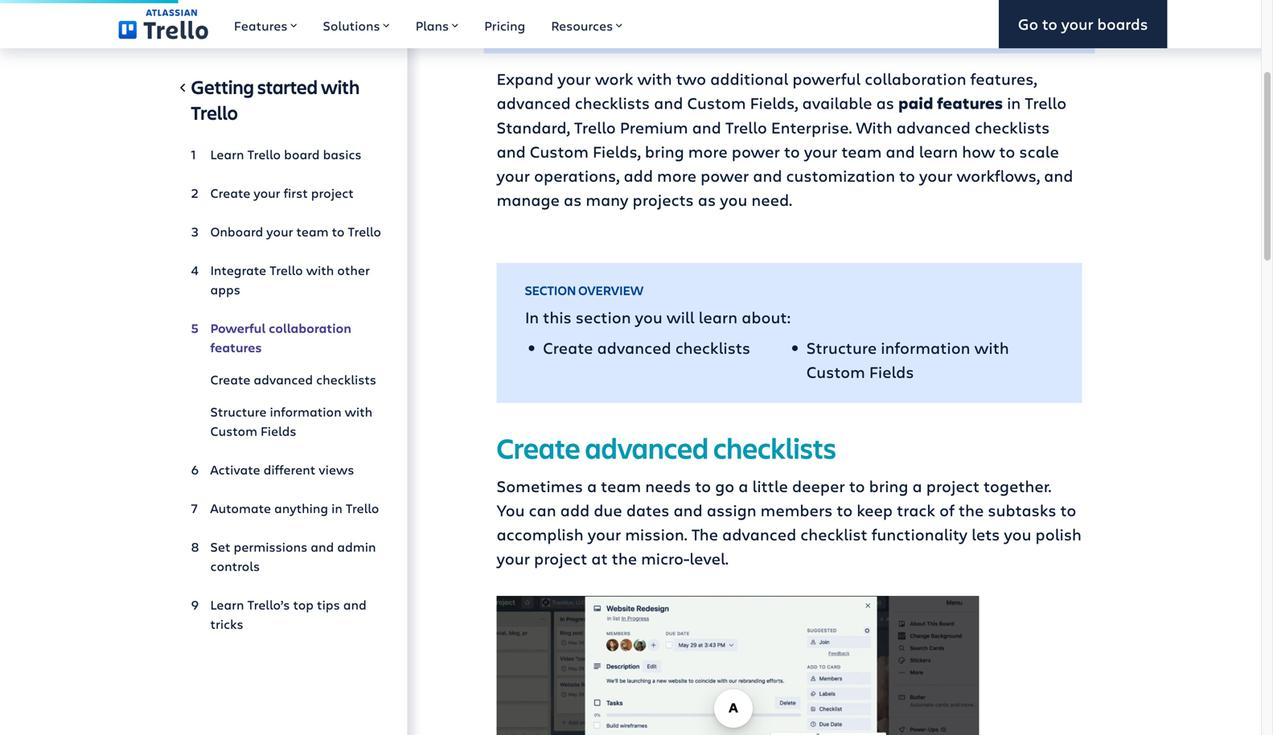 Task type: vqa. For each thing, say whether or not it's contained in the screenshot.
'add' to the left
yes



Task type: locate. For each thing, give the bounding box(es) containing it.
1 horizontal spatial team
[[601, 475, 641, 497]]

checklists up scale
[[975, 116, 1050, 138]]

section
[[525, 282, 576, 299]]

0 horizontal spatial the
[[612, 548, 637, 569]]

1 vertical spatial in
[[332, 500, 343, 517]]

project
[[311, 184, 354, 202], [927, 475, 980, 497], [534, 548, 588, 569]]

how
[[963, 140, 996, 162]]

your left workflows,
[[920, 165, 953, 186]]

can
[[529, 499, 556, 521]]

operations,
[[534, 165, 620, 186]]

this right in
[[543, 306, 572, 328]]

with inside "integrate trello with other apps"
[[306, 262, 334, 279]]

1 horizontal spatial the
[[959, 499, 984, 521]]

0 horizontal spatial fields
[[261, 422, 297, 440]]

2 a from the left
[[739, 475, 749, 497]]

1 horizontal spatial structure
[[807, 337, 877, 358]]

additional
[[711, 68, 789, 89]]

an image showing an example of an advanced checklist on a trello card image
[[497, 596, 980, 735]]

a up track
[[913, 475, 923, 497]]

together.
[[984, 475, 1052, 497]]

collaboration
[[865, 68, 967, 89], [269, 319, 352, 337]]

0 horizontal spatial fields,
[[593, 140, 641, 162]]

about:
[[742, 306, 791, 328]]

projects
[[633, 189, 694, 210]]

2 horizontal spatial as
[[877, 92, 895, 113]]

power
[[732, 140, 780, 162], [701, 165, 749, 186]]

as right projects
[[698, 189, 716, 210]]

0 vertical spatial bring
[[645, 140, 685, 162]]

learn right will
[[699, 306, 738, 328]]

project up of
[[927, 475, 980, 497]]

0 horizontal spatial this
[[543, 306, 572, 328]]

if up interested. at right
[[870, 0, 880, 15]]

learn inside learn trello's top tips and tricks
[[210, 596, 244, 614]]

0 vertical spatial create advanced checklists
[[543, 337, 751, 358]]

and down two
[[692, 116, 722, 138]]

0 horizontal spatial learn
[[699, 306, 738, 328]]

0 horizontal spatial structure
[[210, 403, 267, 420]]

2 vertical spatial team
[[601, 475, 641, 497]]

1 horizontal spatial if
[[870, 0, 880, 15]]

0 horizontal spatial if
[[757, 18, 767, 39]]

add
[[624, 165, 653, 186], [561, 499, 590, 521]]

permissions
[[234, 538, 308, 556]]

and inside set permissions and admin controls
[[311, 538, 334, 556]]

0 vertical spatial learn
[[210, 146, 244, 163]]

1 vertical spatial fields,
[[593, 140, 641, 162]]

fields, down premium
[[593, 140, 641, 162]]

1 vertical spatial features
[[210, 339, 262, 356]]

team up due
[[601, 475, 641, 497]]

1 horizontal spatial features
[[938, 92, 1003, 114]]

atlassian trello image
[[119, 9, 208, 39]]

tricks
[[210, 616, 244, 633]]

as down operations,
[[564, 189, 582, 210]]

and down standard,
[[497, 140, 526, 162]]

learn for learn trello's top tips and tricks
[[210, 596, 244, 614]]

fields, inside in trello standard, trello premium and trello enterprise. with advanced checklists and custom fields, bring more power to your team and learn how to scale your operations, add more power and customization to your workflows, and manage as many projects as you need.
[[593, 140, 641, 162]]

you inside section overview in this section you will learn about:
[[635, 306, 663, 328]]

activate different views link
[[191, 454, 382, 486]]

your inside create your first project link
[[254, 184, 280, 202]]

checklists up little
[[714, 429, 837, 467]]

0 vertical spatial team
[[842, 140, 882, 162]]

0 vertical spatial the
[[959, 499, 984, 521]]

collaboration inside expand your work with two additional powerful collaboration features, advanced checklists and custom fields, available as
[[865, 68, 967, 89]]

as up with
[[877, 92, 895, 113]]

create advanced checklists down powerful collaboration features link
[[210, 371, 376, 388]]

1 horizontal spatial create advanced checklists
[[543, 337, 751, 358]]

you left need.
[[720, 189, 748, 210]]

0 horizontal spatial project
[[311, 184, 354, 202]]

1 horizontal spatial add
[[624, 165, 653, 186]]

create
[[210, 184, 251, 202], [543, 337, 593, 358], [210, 371, 251, 388], [497, 429, 581, 467]]

integrate trello with other apps
[[210, 262, 370, 298]]

add up projects
[[624, 165, 653, 186]]

1 vertical spatial structure information with custom fields
[[210, 403, 373, 440]]

structure
[[807, 337, 877, 358], [210, 403, 267, 420]]

overview
[[579, 282, 644, 299]]

advanced inside expand your work with two additional powerful collaboration features, advanced checklists and custom fields, available as
[[497, 92, 571, 113]]

0 vertical spatial collaboration
[[865, 68, 967, 89]]

bring up "keep" at the bottom
[[870, 475, 909, 497]]

0 horizontal spatial a
[[587, 475, 597, 497]]

powerful
[[793, 68, 861, 89]]

if you would like to upgrade. skip this chapter if you are not interested.
[[555, 0, 1013, 39]]

started
[[257, 74, 318, 99]]

1 horizontal spatial in
[[1007, 92, 1021, 113]]

project right first
[[311, 184, 354, 202]]

in down features,
[[1007, 92, 1021, 113]]

0 vertical spatial add
[[624, 165, 653, 186]]

dates
[[627, 499, 670, 521]]

create up sometimes
[[497, 429, 581, 467]]

and up premium
[[654, 92, 683, 113]]

learn
[[210, 146, 244, 163], [210, 596, 244, 614]]

1 horizontal spatial this
[[662, 18, 690, 39]]

trello inside "integrate trello with other apps"
[[270, 262, 303, 279]]

collaboration up paid
[[865, 68, 967, 89]]

are
[[802, 18, 827, 39]]

0 vertical spatial structure information with custom fields
[[807, 337, 1010, 383]]

learn up "create your first project"
[[210, 146, 244, 163]]

premium
[[620, 116, 688, 138]]

bring down premium
[[645, 140, 685, 162]]

1 horizontal spatial a
[[739, 475, 749, 497]]

advanced up needs
[[585, 429, 709, 467]]

and
[[654, 92, 683, 113], [692, 116, 722, 138], [497, 140, 526, 162], [886, 140, 915, 162], [753, 165, 783, 186], [1045, 165, 1074, 186], [674, 499, 703, 521], [311, 538, 334, 556], [343, 596, 367, 614]]

1 vertical spatial create advanced checklists
[[210, 371, 376, 388]]

0 vertical spatial in
[[1007, 92, 1021, 113]]

trello up 'other'
[[348, 223, 381, 240]]

features down features,
[[938, 92, 1003, 114]]

1 vertical spatial collaboration
[[269, 319, 352, 337]]

checklists
[[575, 92, 650, 113], [975, 116, 1050, 138], [676, 337, 751, 358], [316, 371, 376, 388], [714, 429, 837, 467]]

interested.
[[861, 18, 941, 39]]

paid features
[[899, 92, 1003, 114]]

0 horizontal spatial features
[[210, 339, 262, 356]]

your down accomplish
[[497, 548, 530, 569]]

1 horizontal spatial information
[[881, 337, 971, 358]]

to right go
[[1043, 13, 1058, 34]]

the
[[959, 499, 984, 521], [612, 548, 637, 569]]

as inside expand your work with two additional powerful collaboration features, advanced checklists and custom fields, available as
[[877, 92, 895, 113]]

create up the onboard
[[210, 184, 251, 202]]

add right can
[[561, 499, 590, 521]]

fields, for bring
[[593, 140, 641, 162]]

checklists down work
[[575, 92, 650, 113]]

1 horizontal spatial learn
[[919, 140, 958, 162]]

team
[[842, 140, 882, 162], [297, 223, 329, 240], [601, 475, 641, 497]]

features inside powerful collaboration features
[[210, 339, 262, 356]]

0 horizontal spatial create advanced checklists
[[210, 371, 376, 388]]

with for the getting started with trello link
[[321, 74, 360, 99]]

you
[[884, 0, 912, 15], [771, 18, 798, 39], [720, 189, 748, 210], [635, 306, 663, 328], [1005, 523, 1032, 545]]

checklist
[[801, 523, 868, 545]]

2 learn from the top
[[210, 596, 244, 614]]

0 horizontal spatial team
[[297, 223, 329, 240]]

0 horizontal spatial add
[[561, 499, 590, 521]]

1 vertical spatial add
[[561, 499, 590, 521]]

with for integrate trello with other apps link
[[306, 262, 334, 279]]

1 vertical spatial learn
[[210, 596, 244, 614]]

0 horizontal spatial structure information with custom fields
[[210, 403, 373, 440]]

your inside expand your work with two additional powerful collaboration features, advanced checklists and custom fields, available as
[[558, 68, 591, 89]]

you inside in trello standard, trello premium and trello enterprise. with advanced checklists and custom fields, bring more power to your team and learn how to scale your operations, add more power and customization to your workflows, and manage as many projects as you need.
[[720, 189, 748, 210]]

checklists inside in trello standard, trello premium and trello enterprise. with advanced checklists and custom fields, bring more power to your team and learn how to scale your operations, add more power and customization to your workflows, and manage as many projects as you need.
[[975, 116, 1050, 138]]

solutions
[[323, 17, 380, 34]]

features down powerful
[[210, 339, 262, 356]]

your down due
[[588, 523, 621, 545]]

at
[[592, 548, 608, 569]]

trello down the onboard your team to trello link
[[270, 262, 303, 279]]

custom
[[687, 92, 746, 113], [530, 140, 589, 162], [807, 361, 866, 383], [210, 422, 257, 440]]

integrate
[[210, 262, 266, 279]]

if right chapter
[[757, 18, 767, 39]]

the right at
[[612, 548, 637, 569]]

learn trello board basics
[[210, 146, 362, 163]]

team down first
[[297, 223, 329, 240]]

your left boards
[[1062, 13, 1094, 34]]

this inside if you would like to upgrade. skip this chapter if you are not interested.
[[662, 18, 690, 39]]

your inside the onboard your team to trello link
[[267, 223, 293, 240]]

and inside learn trello's top tips and tricks
[[343, 596, 367, 614]]

you left will
[[635, 306, 663, 328]]

checklists down will
[[676, 337, 751, 358]]

0 vertical spatial features
[[938, 92, 1003, 114]]

in right "anything"
[[332, 500, 343, 517]]

0 horizontal spatial collaboration
[[269, 319, 352, 337]]

due
[[594, 499, 623, 521]]

this right skip
[[662, 18, 690, 39]]

as
[[877, 92, 895, 113], [564, 189, 582, 210], [698, 189, 716, 210]]

fields, inside expand your work with two additional powerful collaboration features, advanced checklists and custom fields, available as
[[750, 92, 799, 113]]

expand
[[497, 68, 554, 89]]

learn trello's top tips and tricks
[[210, 596, 367, 633]]

apps
[[210, 281, 241, 298]]

0 horizontal spatial bring
[[645, 140, 685, 162]]

deeper
[[792, 475, 846, 497]]

trello down getting
[[191, 100, 238, 125]]

your down "create your first project"
[[267, 223, 293, 240]]

and right tips
[[343, 596, 367, 614]]

to down enterprise.
[[784, 140, 800, 162]]

collaboration down "integrate trello with other apps"
[[269, 319, 352, 337]]

a right the go
[[739, 475, 749, 497]]

your
[[1062, 13, 1094, 34], [558, 68, 591, 89], [804, 140, 838, 162], [497, 165, 530, 186], [920, 165, 953, 186], [254, 184, 280, 202], [267, 223, 293, 240], [588, 523, 621, 545], [497, 548, 530, 569]]

this
[[662, 18, 690, 39], [543, 306, 572, 328]]

in trello standard, trello premium and trello enterprise. with advanced checklists and custom fields, bring more power to your team and learn how to scale your operations, add more power and customization to your workflows, and manage as many projects as you need.
[[497, 92, 1074, 210]]

resources button
[[538, 0, 636, 48]]

0 vertical spatial this
[[662, 18, 690, 39]]

your left first
[[254, 184, 280, 202]]

1 vertical spatial project
[[927, 475, 980, 497]]

project down accomplish
[[534, 548, 588, 569]]

learn for learn trello board basics
[[210, 146, 244, 163]]

section
[[576, 306, 631, 328]]

this inside section overview in this section you will learn about:
[[543, 306, 572, 328]]

powerful
[[210, 319, 266, 337]]

1 vertical spatial team
[[297, 223, 329, 240]]

go
[[715, 475, 735, 497]]

advanced up standard,
[[497, 92, 571, 113]]

and inside create advanced checklists sometimes a team needs to go a little deeper to bring a project together. you can add due dates and assign members to keep track of the subtasks to accomplish your mission. the advanced checklist functionality lets you polish your project at the micro-level.
[[674, 499, 703, 521]]

work
[[595, 68, 634, 89]]

set permissions and admin controls
[[210, 538, 376, 575]]

checklists inside expand your work with two additional powerful collaboration features, advanced checklists and custom fields, available as
[[575, 92, 650, 113]]

polish
[[1036, 523, 1082, 545]]

2 horizontal spatial team
[[842, 140, 882, 162]]

the right of
[[959, 499, 984, 521]]

your down enterprise.
[[804, 140, 838, 162]]

you up interested. at right
[[884, 0, 912, 15]]

your left work
[[558, 68, 591, 89]]

0 vertical spatial project
[[311, 184, 354, 202]]

0 vertical spatial fields,
[[750, 92, 799, 113]]

1 vertical spatial bring
[[870, 475, 909, 497]]

0 vertical spatial fields
[[870, 361, 915, 383]]

to right like
[[997, 0, 1013, 15]]

structure information with custom fields
[[807, 337, 1010, 383], [210, 403, 373, 440]]

to
[[997, 0, 1013, 15], [1043, 13, 1058, 34], [784, 140, 800, 162], [1000, 140, 1016, 162], [900, 165, 916, 186], [332, 223, 345, 240], [695, 475, 711, 497], [850, 475, 865, 497], [837, 499, 853, 521], [1061, 499, 1077, 521]]

1 horizontal spatial fields
[[870, 361, 915, 383]]

scale
[[1020, 140, 1060, 162]]

and up the
[[674, 499, 703, 521]]

bring inside in trello standard, trello premium and trello enterprise. with advanced checklists and custom fields, bring more power to your team and learn how to scale your operations, add more power and customization to your workflows, and manage as many projects as you need.
[[645, 140, 685, 162]]

a up due
[[587, 475, 597, 497]]

1 a from the left
[[587, 475, 597, 497]]

2 horizontal spatial a
[[913, 475, 923, 497]]

team down with
[[842, 140, 882, 162]]

different
[[264, 461, 316, 478]]

features
[[938, 92, 1003, 114], [210, 339, 262, 356]]

to left the go
[[695, 475, 711, 497]]

1 learn from the top
[[210, 146, 244, 163]]

solutions button
[[310, 0, 403, 48]]

keep
[[857, 499, 893, 521]]

more
[[689, 140, 728, 162], [657, 165, 697, 186]]

learn up "tricks"
[[210, 596, 244, 614]]

1 vertical spatial more
[[657, 165, 697, 186]]

1 vertical spatial information
[[270, 403, 342, 420]]

little
[[753, 475, 788, 497]]

0 vertical spatial structure
[[807, 337, 877, 358]]

accomplish
[[497, 523, 584, 545]]

checklists inside create advanced checklists sometimes a team needs to go a little deeper to bring a project together. you can add due dates and assign members to keep track of the subtasks to accomplish your mission. the advanced checklist functionality lets you polish your project at the micro-level.
[[714, 429, 837, 467]]

add inside in trello standard, trello premium and trello enterprise. with advanced checklists and custom fields, bring more power to your team and learn how to scale your operations, add more power and customization to your workflows, and manage as many projects as you need.
[[624, 165, 653, 186]]

you down subtasks
[[1005, 523, 1032, 545]]

1 vertical spatial learn
[[699, 306, 738, 328]]

1 vertical spatial this
[[543, 306, 572, 328]]

0 vertical spatial learn
[[919, 140, 958, 162]]

1 horizontal spatial fields,
[[750, 92, 799, 113]]

1 horizontal spatial collaboration
[[865, 68, 967, 89]]

create advanced checklists down section overview in this section you will learn about:
[[543, 337, 751, 358]]

fields, down additional
[[750, 92, 799, 113]]

advanced down paid features
[[897, 116, 971, 138]]

views
[[319, 461, 354, 478]]

bring
[[645, 140, 685, 162], [870, 475, 909, 497]]

0 vertical spatial if
[[870, 0, 880, 15]]

and left admin
[[311, 538, 334, 556]]

information
[[881, 337, 971, 358], [270, 403, 342, 420]]

go to your boards link
[[999, 0, 1168, 48]]

1 horizontal spatial bring
[[870, 475, 909, 497]]

custom inside in trello standard, trello premium and trello enterprise. with advanced checklists and custom fields, bring more power to your team and learn how to scale your operations, add more power and customization to your workflows, and manage as many projects as you need.
[[530, 140, 589, 162]]

create advanced checklists link
[[191, 364, 382, 396]]

create down the section
[[543, 337, 593, 358]]

1 horizontal spatial project
[[534, 548, 588, 569]]

with inside the getting started with trello
[[321, 74, 360, 99]]

fields
[[870, 361, 915, 383], [261, 422, 297, 440]]

subtasks
[[988, 499, 1057, 521]]

learn left how
[[919, 140, 958, 162]]



Task type: describe. For each thing, give the bounding box(es) containing it.
getting started with trello link
[[191, 74, 382, 132]]

custom inside expand your work with two additional powerful collaboration features, advanced checklists and custom fields, available as
[[687, 92, 746, 113]]

trello's
[[247, 596, 290, 614]]

learn inside section overview in this section you will learn about:
[[699, 306, 738, 328]]

trello up admin
[[346, 500, 379, 517]]

micro-
[[641, 548, 690, 569]]

enterprise.
[[772, 116, 852, 138]]

controls
[[210, 558, 260, 575]]

paid
[[899, 92, 934, 114]]

to up "keep" at the bottom
[[850, 475, 865, 497]]

0 horizontal spatial information
[[270, 403, 342, 420]]

with for 'structure information with custom fields' link
[[345, 403, 373, 420]]

bring inside create advanced checklists sometimes a team needs to go a little deeper to bring a project together. you can add due dates and assign members to keep track of the subtasks to accomplish your mission. the advanced checklist functionality lets you polish your project at the micro-level.
[[870, 475, 909, 497]]

trello up operations,
[[574, 116, 616, 138]]

your up manage
[[497, 165, 530, 186]]

0 horizontal spatial in
[[332, 500, 343, 517]]

1 vertical spatial the
[[612, 548, 637, 569]]

many
[[586, 189, 629, 210]]

learn inside in trello standard, trello premium and trello enterprise. with advanced checklists and custom fields, bring more power to your team and learn how to scale your operations, add more power and customization to your workflows, and manage as many projects as you need.
[[919, 140, 958, 162]]

pricing
[[484, 17, 526, 34]]

features,
[[971, 68, 1038, 89]]

fields, for available
[[750, 92, 799, 113]]

collaboration inside powerful collaboration features
[[269, 319, 352, 337]]

you
[[497, 499, 525, 521]]

manage
[[497, 189, 560, 210]]

need.
[[752, 189, 793, 210]]

and down scale
[[1045, 165, 1074, 186]]

pricing link
[[472, 0, 538, 48]]

trello left board
[[247, 146, 281, 163]]

tips
[[317, 596, 340, 614]]

resources
[[551, 17, 613, 34]]

advanced inside in trello standard, trello premium and trello enterprise. with advanced checklists and custom fields, bring more power to your team and learn how to scale your operations, add more power and customization to your workflows, and manage as many projects as you need.
[[897, 116, 971, 138]]

trello down expand your work with two additional powerful collaboration features, advanced checklists and custom fields, available as
[[726, 116, 767, 138]]

lets
[[972, 523, 1000, 545]]

customization
[[787, 165, 896, 186]]

automate
[[210, 500, 271, 517]]

structure information with custom fields link
[[191, 396, 382, 447]]

1 vertical spatial structure
[[210, 403, 267, 420]]

create advanced checklists sometimes a team needs to go a little deeper to bring a project together. you can add due dates and assign members to keep track of the subtasks to accomplish your mission. the advanced checklist functionality lets you polish your project at the micro-level.
[[497, 429, 1082, 569]]

team inside create advanced checklists sometimes a team needs to go a little deeper to bring a project together. you can add due dates and assign members to keep track of the subtasks to accomplish your mission. the advanced checklist functionality lets you polish your project at the micro-level.
[[601, 475, 641, 497]]

features button
[[221, 0, 310, 48]]

learn trello board basics link
[[191, 138, 382, 171]]

section overview in this section you will learn about:
[[525, 282, 791, 328]]

of
[[940, 499, 955, 521]]

in
[[525, 306, 539, 328]]

standard,
[[497, 116, 570, 138]]

set permissions and admin controls link
[[191, 531, 382, 583]]

level.
[[690, 548, 729, 569]]

trello down features,
[[1025, 92, 1067, 113]]

would
[[916, 0, 963, 15]]

advanced down powerful collaboration features link
[[254, 371, 313, 388]]

advanced down the section
[[597, 337, 672, 358]]

not
[[831, 18, 857, 39]]

onboard your team to trello link
[[191, 216, 382, 248]]

to up 'other'
[[332, 223, 345, 240]]

track
[[897, 499, 936, 521]]

create your first project
[[210, 184, 354, 202]]

1 vertical spatial power
[[701, 165, 749, 186]]

automate anything in trello link
[[191, 492, 382, 525]]

2 vertical spatial project
[[534, 548, 588, 569]]

like
[[967, 0, 993, 15]]

0 horizontal spatial as
[[564, 189, 582, 210]]

getting
[[191, 74, 254, 99]]

upgrade.
[[555, 18, 621, 39]]

basics
[[323, 146, 362, 163]]

integrate trello with other apps link
[[191, 254, 382, 306]]

mission.
[[625, 523, 688, 545]]

to up the checklist
[[837, 499, 853, 521]]

board
[[284, 146, 320, 163]]

create inside create advanced checklists sometimes a team needs to go a little deeper to bring a project together. you can add due dates and assign members to keep track of the subtasks to accomplish your mission. the advanced checklist functionality lets you polish your project at the micro-level.
[[497, 429, 581, 467]]

you left the are
[[771, 18, 798, 39]]

boards
[[1098, 13, 1149, 34]]

and inside expand your work with two additional powerful collaboration features, advanced checklists and custom fields, available as
[[654, 92, 683, 113]]

other
[[337, 262, 370, 279]]

members
[[761, 499, 833, 521]]

features
[[234, 17, 288, 34]]

activate
[[210, 461, 260, 478]]

getting started with trello
[[191, 74, 360, 125]]

and down with
[[886, 140, 915, 162]]

to up workflows,
[[1000, 140, 1016, 162]]

chapter
[[694, 18, 753, 39]]

plans
[[416, 17, 449, 34]]

0 vertical spatial power
[[732, 140, 780, 162]]

3 a from the left
[[913, 475, 923, 497]]

onboard
[[210, 223, 263, 240]]

checklists down powerful collaboration features link
[[316, 371, 376, 388]]

your inside go to your boards link
[[1062, 13, 1094, 34]]

with
[[856, 116, 893, 138]]

advanced down assign
[[723, 523, 797, 545]]

to up polish at the right of page
[[1061, 499, 1077, 521]]

onboard your team to trello
[[210, 223, 381, 240]]

in inside in trello standard, trello premium and trello enterprise. with advanced checklists and custom fields, bring more power to your team and learn how to scale your operations, add more power and customization to your workflows, and manage as many projects as you need.
[[1007, 92, 1021, 113]]

1 vertical spatial fields
[[261, 422, 297, 440]]

powerful collaboration features
[[210, 319, 352, 356]]

0 vertical spatial information
[[881, 337, 971, 358]]

page progress progress bar
[[0, 0, 178, 3]]

functionality
[[872, 523, 968, 545]]

and up need.
[[753, 165, 783, 186]]

create your first project link
[[191, 177, 382, 209]]

top
[[293, 596, 314, 614]]

the
[[692, 523, 719, 545]]

to inside if you would like to upgrade. skip this chapter if you are not interested.
[[997, 0, 1013, 15]]

with inside expand your work with two additional powerful collaboration features, advanced checklists and custom fields, available as
[[638, 68, 672, 89]]

to right customization on the right top of the page
[[900, 165, 916, 186]]

skip
[[625, 18, 658, 39]]

learn trello's top tips and tricks link
[[191, 589, 382, 640]]

you inside create advanced checklists sometimes a team needs to go a little deeper to bring a project together. you can add due dates and assign members to keep track of the subtasks to accomplish your mission. the advanced checklist functionality lets you polish your project at the micro-level.
[[1005, 523, 1032, 545]]

sometimes
[[497, 475, 583, 497]]

expand your work with two additional powerful collaboration features, advanced checklists and custom fields, available as
[[497, 68, 1038, 113]]

2 horizontal spatial project
[[927, 475, 980, 497]]

0 vertical spatial more
[[689, 140, 728, 162]]

needs
[[646, 475, 691, 497]]

automate anything in trello
[[210, 500, 379, 517]]

available
[[803, 92, 873, 113]]

activate different views
[[210, 461, 354, 478]]

1 vertical spatial if
[[757, 18, 767, 39]]

two
[[676, 68, 707, 89]]

trello inside the getting started with trello
[[191, 100, 238, 125]]

team inside in trello standard, trello premium and trello enterprise. with advanced checklists and custom fields, bring more power to your team and learn how to scale your operations, add more power and customization to your workflows, and manage as many projects as you need.
[[842, 140, 882, 162]]

1 horizontal spatial structure information with custom fields
[[807, 337, 1010, 383]]

plans button
[[403, 0, 472, 48]]

create down powerful
[[210, 371, 251, 388]]

add inside create advanced checklists sometimes a team needs to go a little deeper to bring a project together. you can add due dates and assign members to keep track of the subtasks to accomplish your mission. the advanced checklist functionality lets you polish your project at the micro-level.
[[561, 499, 590, 521]]

1 horizontal spatial as
[[698, 189, 716, 210]]

admin
[[337, 538, 376, 556]]

assign
[[707, 499, 757, 521]]



